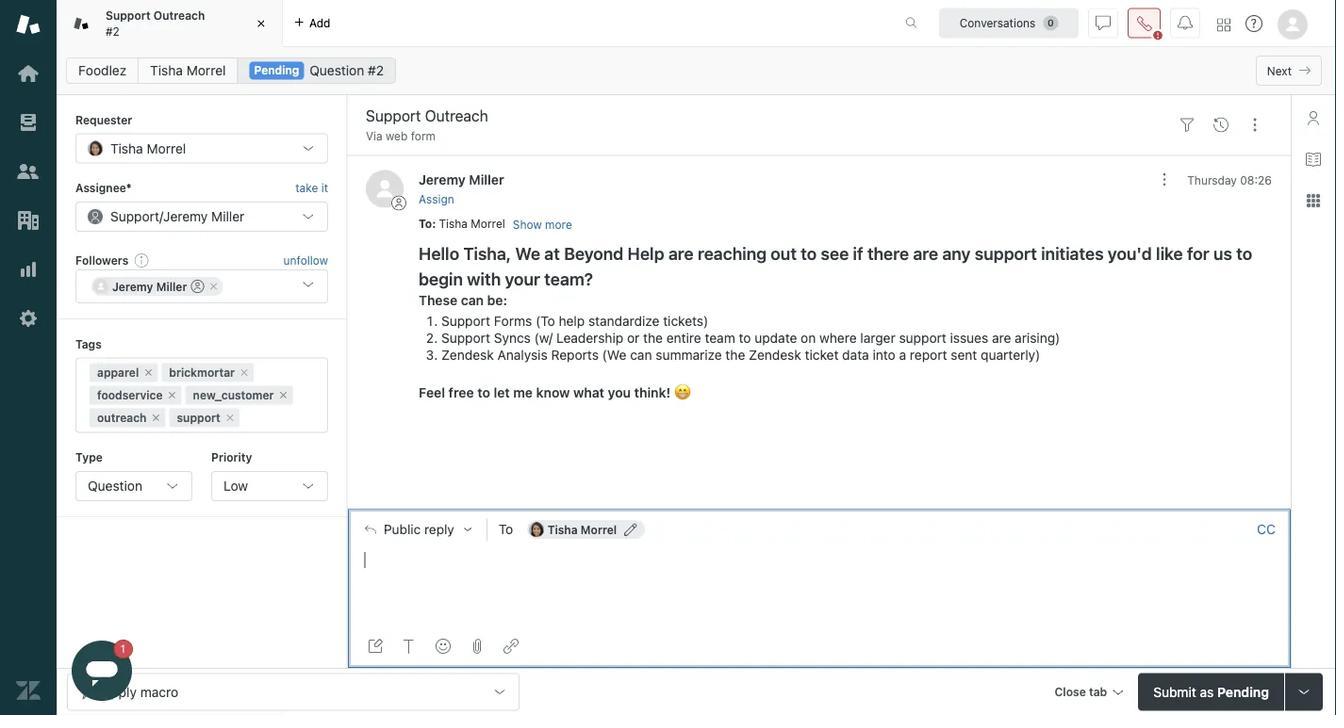 Task type: locate. For each thing, give the bounding box(es) containing it.
1 horizontal spatial remove image
[[166, 390, 178, 401]]

remove image down brickmortar
[[166, 390, 178, 401]]

Subject field
[[362, 105, 1166, 127]]

zendesk image
[[16, 679, 41, 703]]

miller right /
[[211, 209, 245, 224]]

type
[[75, 451, 103, 464]]

1 horizontal spatial jeremy
[[163, 209, 208, 224]]

1 horizontal spatial question
[[310, 63, 364, 78]]

1 zendesk from the left
[[441, 347, 494, 363]]

requester element
[[75, 133, 328, 163]]

#2 up foodlez
[[106, 25, 120, 38]]

add button
[[283, 0, 342, 46]]

0 horizontal spatial question
[[88, 479, 142, 494]]

outreach
[[154, 9, 205, 22]]

assignee* element
[[75, 202, 328, 232]]

jeremy miller link
[[419, 172, 504, 187]]

jeremy up assign
[[419, 172, 466, 187]]

jeremy down info on adding followers icon
[[112, 280, 153, 293]]

0 horizontal spatial #2
[[106, 25, 120, 38]]

next
[[1267, 64, 1292, 77]]

1 horizontal spatial support
[[899, 330, 947, 346]]

remove image
[[143, 367, 154, 379], [166, 390, 178, 401]]

new_customer
[[193, 389, 274, 402]]

tisha morrel for requester
[[110, 140, 186, 156]]

1 horizontal spatial can
[[630, 347, 652, 363]]

1 vertical spatial miller
[[211, 209, 245, 224]]

#2 up via
[[368, 63, 384, 78]]

support
[[106, 9, 151, 22], [110, 209, 159, 224], [441, 313, 490, 329], [441, 330, 490, 346]]

0 vertical spatial jeremy
[[419, 172, 466, 187]]

0 horizontal spatial jeremy
[[112, 280, 153, 293]]

0 vertical spatial remove image
[[143, 367, 154, 379]]

1 vertical spatial jeremy
[[163, 209, 208, 224]]

support / jeremy miller
[[110, 209, 245, 224]]

to down assign "button"
[[419, 218, 432, 231]]

0 vertical spatial to
[[419, 218, 432, 231]]

1 horizontal spatial to
[[499, 522, 513, 538]]

jeremy down requester element
[[163, 209, 208, 224]]

are up quarterly)
[[992, 330, 1011, 346]]

support right any
[[975, 243, 1037, 264]]

0 horizontal spatial miller
[[156, 280, 187, 293]]

leadership
[[556, 330, 623, 346]]

jeremy miller option
[[91, 277, 223, 296]]

1 horizontal spatial miller
[[211, 209, 245, 224]]

tisha inside requester element
[[110, 140, 143, 156]]

format text image
[[402, 639, 417, 654]]

1 vertical spatial remove image
[[166, 390, 178, 401]]

tisha morrel down requester
[[110, 140, 186, 156]]

outreach
[[97, 412, 147, 425]]

question inside popup button
[[88, 479, 142, 494]]

to left moretisha@foodlez.com icon
[[499, 522, 513, 538]]

2 vertical spatial miller
[[156, 280, 187, 293]]

0 horizontal spatial remove image
[[143, 367, 154, 379]]

beyond
[[564, 243, 624, 264]]

requester
[[75, 113, 132, 126]]

close tab button
[[1046, 674, 1131, 714]]

ticket actions image
[[1247, 118, 1263, 133]]

remove image down new_customer
[[224, 413, 236, 424]]

to inside to : tisha morrel show more
[[419, 218, 432, 231]]

support outreach #2
[[106, 9, 205, 38]]

the right or
[[643, 330, 663, 346]]

0 horizontal spatial support
[[177, 412, 220, 425]]

reaching
[[698, 243, 767, 264]]

pending down the close icon
[[254, 64, 299, 77]]

add attachment image
[[470, 639, 485, 654]]

any
[[942, 243, 971, 264]]

can down with
[[461, 292, 484, 308]]

on
[[801, 330, 816, 346]]

morrel down outreach
[[186, 63, 226, 78]]

apps image
[[1306, 193, 1321, 208]]

2 horizontal spatial miller
[[469, 172, 504, 187]]

support
[[975, 243, 1037, 264], [899, 330, 947, 346], [177, 412, 220, 425]]

jeremy miller assign
[[419, 172, 504, 206]]

1 vertical spatial question
[[88, 479, 142, 494]]

remove image right new_customer
[[278, 390, 289, 401]]

1 vertical spatial to
[[499, 522, 513, 538]]

displays possible ticket submission types image
[[1296, 685, 1312, 700]]

support inside support outreach #2
[[106, 9, 151, 22]]

question
[[310, 63, 364, 78], [88, 479, 142, 494]]

tisha right :
[[439, 218, 468, 231]]

question for question
[[88, 479, 142, 494]]

to
[[419, 218, 432, 231], [499, 522, 513, 538]]

morrel up /
[[147, 140, 186, 156]]

2 horizontal spatial jeremy
[[419, 172, 466, 187]]

remove image inside "jeremy miller" option
[[208, 281, 219, 292]]

jeremy
[[419, 172, 466, 187], [163, 209, 208, 224], [112, 280, 153, 293]]

report
[[910, 347, 947, 363]]

tisha right moretisha@foodlez.com icon
[[548, 523, 578, 537]]

0 vertical spatial #2
[[106, 25, 120, 38]]

morrel inside to : tisha morrel show more
[[471, 218, 505, 231]]

0 horizontal spatial to
[[419, 218, 432, 231]]

if
[[853, 243, 863, 264]]

1 horizontal spatial the
[[726, 347, 745, 363]]

summarize
[[656, 347, 722, 363]]

the
[[643, 330, 663, 346], [726, 347, 745, 363]]

reporting image
[[16, 257, 41, 282]]

2 horizontal spatial support
[[975, 243, 1037, 264]]

zendesk up free at the bottom of the page
[[441, 347, 494, 363]]

2 vertical spatial tisha morrel
[[548, 523, 617, 537]]

0 horizontal spatial zendesk
[[441, 347, 494, 363]]

assign
[[419, 193, 454, 206]]

pending
[[254, 64, 299, 77], [1217, 685, 1269, 700]]

with
[[467, 269, 501, 289]]

question down the type
[[88, 479, 142, 494]]

morrel inside secondary element
[[186, 63, 226, 78]]

support down assignee*
[[110, 209, 159, 224]]

user is an agent image
[[191, 280, 204, 293]]

support left outreach
[[106, 9, 151, 22]]

the down the team
[[726, 347, 745, 363]]

tags
[[75, 338, 102, 351]]

add
[[309, 17, 330, 30]]

assign button
[[419, 191, 454, 208]]

tisha morrel right moretisha@foodlez.com icon
[[548, 523, 617, 537]]

1 vertical spatial pending
[[1217, 685, 1269, 700]]

unfollow
[[283, 254, 328, 267]]

foodlez
[[78, 63, 127, 78]]

miller inside the jeremy miller assign
[[469, 172, 504, 187]]

0 vertical spatial miller
[[469, 172, 504, 187]]

0 horizontal spatial pending
[[254, 64, 299, 77]]

are right the help
[[668, 243, 694, 264]]

0 horizontal spatial the
[[643, 330, 663, 346]]

0 vertical spatial tisha morrel
[[150, 63, 226, 78]]

followers
[[75, 253, 128, 267]]

additional actions image
[[1157, 172, 1172, 187]]

can
[[461, 292, 484, 308], [630, 347, 652, 363]]

to right the team
[[739, 330, 751, 346]]

get started image
[[16, 61, 41, 86]]

remove image right outreach
[[150, 413, 162, 424]]

1 vertical spatial support
[[899, 330, 947, 346]]

#2
[[106, 25, 120, 38], [368, 63, 384, 78]]

remove image up foodservice
[[143, 367, 154, 379]]

feel free to let me know what you think! 😁️
[[419, 385, 687, 400]]

miller left user is an agent icon
[[156, 280, 187, 293]]

tab
[[1089, 686, 1107, 699]]

entire
[[666, 330, 701, 346]]

hide composer image
[[811, 502, 826, 517]]

1 horizontal spatial pending
[[1217, 685, 1269, 700]]

conversations button
[[939, 8, 1079, 38]]

zendesk down the update
[[749, 347, 801, 363]]

to left let
[[477, 385, 490, 400]]

morrel up tisha,
[[471, 218, 505, 231]]

0 vertical spatial support
[[975, 243, 1037, 264]]

tisha down support outreach #2
[[150, 63, 183, 78]]

question inside secondary element
[[310, 63, 364, 78]]

see
[[821, 243, 849, 264]]

cc button
[[1257, 522, 1276, 539]]

1 vertical spatial tisha morrel
[[110, 140, 186, 156]]

remove image for new_customer
[[278, 390, 289, 401]]

team?
[[544, 269, 593, 289]]

tisha down requester
[[110, 140, 143, 156]]

remove image right user is an agent icon
[[208, 281, 219, 292]]

morrel
[[186, 63, 226, 78], [147, 140, 186, 156], [471, 218, 505, 231], [581, 523, 617, 537]]

jeremy for jeremy miller
[[112, 280, 153, 293]]

question down add
[[310, 63, 364, 78]]

tisha morrel down outreach
[[150, 63, 226, 78]]

tab
[[57, 0, 283, 47]]

us
[[1213, 243, 1232, 264]]

syncs
[[494, 330, 531, 346]]

larger
[[860, 330, 895, 346]]

jeremy inside option
[[112, 280, 153, 293]]

1 horizontal spatial #2
[[368, 63, 384, 78]]

miller inside option
[[156, 280, 187, 293]]

miller up to : tisha morrel show more
[[469, 172, 504, 187]]

avatar image
[[366, 170, 404, 208]]

😁️
[[674, 385, 687, 400]]

issues
[[950, 330, 988, 346]]

jeremy inside the jeremy miller assign
[[419, 172, 466, 187]]

morrel left edit user icon
[[581, 523, 617, 537]]

to
[[801, 243, 817, 264], [1236, 243, 1252, 264], [739, 330, 751, 346], [477, 385, 490, 400]]

apply
[[102, 685, 137, 700]]

close
[[1055, 686, 1086, 699]]

remove image
[[208, 281, 219, 292], [239, 367, 250, 379], [278, 390, 289, 401], [150, 413, 162, 424], [224, 413, 236, 424]]

support down these
[[441, 313, 490, 329]]

/
[[159, 209, 163, 224]]

1 vertical spatial #2
[[368, 63, 384, 78]]

what
[[573, 385, 604, 400]]

support down new_customer
[[177, 412, 220, 425]]

remove image for outreach
[[150, 413, 162, 424]]

1 vertical spatial the
[[726, 347, 745, 363]]

miller for jeremy miller assign
[[469, 172, 504, 187]]

can down or
[[630, 347, 652, 363]]

#2 inside support outreach #2
[[106, 25, 120, 38]]

remove image up new_customer
[[239, 367, 250, 379]]

update
[[755, 330, 797, 346]]

tisha morrel link
[[138, 58, 238, 84]]

be:
[[487, 292, 507, 308]]

as
[[1200, 685, 1214, 700]]

0 vertical spatial pending
[[254, 64, 299, 77]]

2 vertical spatial jeremy
[[112, 280, 153, 293]]

filter image
[[1180, 118, 1195, 133]]

1 horizontal spatial zendesk
[[749, 347, 801, 363]]

0 vertical spatial question
[[310, 63, 364, 78]]

into
[[873, 347, 896, 363]]

let
[[494, 385, 510, 400]]

tisha morrel inside requester element
[[110, 140, 186, 156]]

0 vertical spatial the
[[643, 330, 663, 346]]

moretisha@foodlez.com image
[[529, 523, 544, 538]]

are
[[668, 243, 694, 264], [913, 243, 938, 264], [992, 330, 1011, 346]]

:
[[432, 218, 436, 231]]

0 horizontal spatial can
[[461, 292, 484, 308]]

next button
[[1256, 56, 1322, 86]]

millerjeremy500@gmail.com image
[[93, 279, 108, 294]]

customers image
[[16, 159, 41, 184]]

pending right as
[[1217, 685, 1269, 700]]

are left any
[[913, 243, 938, 264]]

support up report
[[899, 330, 947, 346]]



Task type: describe. For each thing, give the bounding box(es) containing it.
pending inside secondary element
[[254, 64, 299, 77]]

draft mode image
[[368, 639, 383, 654]]

submit as pending
[[1153, 685, 1269, 700]]

remove image for brickmortar
[[239, 367, 250, 379]]

low
[[223, 479, 248, 494]]

feel
[[419, 385, 445, 400]]

0 horizontal spatial are
[[668, 243, 694, 264]]

2 vertical spatial support
[[177, 412, 220, 425]]

reports
[[551, 347, 599, 363]]

hello tisha, we at beyond help are reaching out to see if there are any support initiates you'd like for us to begin with your team? these can be: support forms (to help standardize tickets) support syncs (w/ leadership or the entire team to update on where larger support issues are arising) zendesk analysis reports (we can summarize the zendesk ticket data into a report sent quarterly)
[[419, 243, 1252, 363]]

to : tisha morrel show more
[[419, 218, 572, 232]]

customer context image
[[1306, 110, 1321, 125]]

for
[[1187, 243, 1209, 264]]

Public reply composer text field
[[356, 550, 1282, 589]]

data
[[842, 347, 869, 363]]

take it button
[[295, 179, 328, 198]]

main element
[[0, 0, 57, 716]]

Thursday 08:26 text field
[[1187, 173, 1272, 187]]

remove image for foodservice
[[166, 390, 178, 401]]

foodservice
[[97, 389, 163, 402]]

web
[[386, 130, 408, 143]]

analysis
[[497, 347, 548, 363]]

question for question #2
[[310, 63, 364, 78]]

organizations image
[[16, 208, 41, 233]]

public
[[384, 522, 421, 538]]

notifications image
[[1178, 16, 1193, 31]]

standardize
[[588, 313, 660, 329]]

edit user image
[[624, 523, 638, 537]]

to for to : tisha morrel show more
[[419, 218, 432, 231]]

(to
[[536, 313, 555, 329]]

unfollow button
[[283, 252, 328, 269]]

more
[[545, 218, 572, 232]]

help
[[559, 313, 585, 329]]

arising)
[[1015, 330, 1060, 346]]

tisha inside to : tisha morrel show more
[[439, 218, 468, 231]]

to for to
[[499, 522, 513, 538]]

zendesk products image
[[1217, 18, 1230, 32]]

macro
[[140, 685, 178, 700]]

button displays agent's chat status as invisible. image
[[1096, 16, 1111, 31]]

morrel inside requester element
[[147, 140, 186, 156]]

a
[[899, 347, 906, 363]]

there
[[867, 243, 909, 264]]

initiates
[[1041, 243, 1104, 264]]

followers element
[[75, 270, 328, 304]]

apply macro
[[102, 685, 178, 700]]

admin image
[[16, 306, 41, 331]]

tisha morrel inside secondary element
[[150, 63, 226, 78]]

apparel
[[97, 366, 139, 380]]

to right out
[[801, 243, 817, 264]]

2 zendesk from the left
[[749, 347, 801, 363]]

via web form
[[366, 130, 436, 143]]

priority
[[211, 451, 252, 464]]

we
[[515, 243, 540, 264]]

add link (cmd k) image
[[504, 639, 519, 654]]

ticket
[[805, 347, 839, 363]]

take it
[[295, 181, 328, 195]]

begin
[[419, 269, 463, 289]]

think!
[[634, 385, 671, 400]]

miller for jeremy miller
[[156, 280, 187, 293]]

tabs tab list
[[57, 0, 885, 47]]

know
[[536, 385, 570, 400]]

hello
[[419, 243, 459, 264]]

to right us
[[1236, 243, 1252, 264]]

form
[[411, 130, 436, 143]]

assignee*
[[75, 181, 132, 195]]

tisha,
[[463, 243, 511, 264]]

conversations
[[960, 17, 1036, 30]]

out
[[771, 243, 797, 264]]

miller inside assignee* element
[[211, 209, 245, 224]]

(w/
[[534, 330, 553, 346]]

public reply
[[384, 522, 454, 538]]

team
[[705, 330, 735, 346]]

insert emojis image
[[436, 639, 451, 654]]

jeremy inside assignee* element
[[163, 209, 208, 224]]

tisha morrel for to
[[548, 523, 617, 537]]

views image
[[16, 110, 41, 135]]

0 vertical spatial can
[[461, 292, 484, 308]]

show more button
[[513, 216, 572, 233]]

knowledge image
[[1306, 152, 1321, 167]]

info on adding followers image
[[134, 253, 149, 268]]

like
[[1156, 243, 1183, 264]]

it
[[321, 181, 328, 195]]

events image
[[1214, 118, 1229, 133]]

1 horizontal spatial are
[[913, 243, 938, 264]]

show
[[513, 218, 542, 232]]

at
[[544, 243, 560, 264]]

via
[[366, 130, 383, 143]]

get help image
[[1246, 15, 1263, 32]]

1 vertical spatial can
[[630, 347, 652, 363]]

remove image for support
[[224, 413, 236, 424]]

where
[[819, 330, 857, 346]]

public reply button
[[348, 510, 486, 550]]

zendesk support image
[[16, 12, 41, 37]]

(we
[[602, 347, 627, 363]]

#2 inside secondary element
[[368, 63, 384, 78]]

2 horizontal spatial are
[[992, 330, 1011, 346]]

jeremy miller
[[112, 280, 187, 293]]

forms
[[494, 313, 532, 329]]

jeremy for jeremy miller assign
[[419, 172, 466, 187]]

take
[[295, 181, 318, 195]]

help
[[628, 243, 664, 264]]

these
[[419, 292, 458, 308]]

cc
[[1257, 522, 1276, 538]]

secondary element
[[57, 52, 1336, 90]]

close image
[[252, 14, 271, 33]]

submit
[[1153, 685, 1196, 700]]

me
[[513, 385, 533, 400]]

sent
[[951, 347, 977, 363]]

thursday 08:26
[[1187, 173, 1272, 187]]

support inside assignee* element
[[110, 209, 159, 224]]

question button
[[75, 471, 192, 502]]

low button
[[211, 471, 328, 502]]

tab containing support outreach
[[57, 0, 283, 47]]

brickmortar
[[169, 366, 235, 380]]

reply
[[424, 522, 454, 538]]

tickets)
[[663, 313, 708, 329]]

tisha inside secondary element
[[150, 63, 183, 78]]

support left syncs
[[441, 330, 490, 346]]

remove image for apparel
[[143, 367, 154, 379]]

you
[[608, 385, 631, 400]]

or
[[627, 330, 640, 346]]

you'd
[[1108, 243, 1152, 264]]

your
[[505, 269, 540, 289]]



Task type: vqa. For each thing, say whether or not it's contained in the screenshot.
Solved
no



